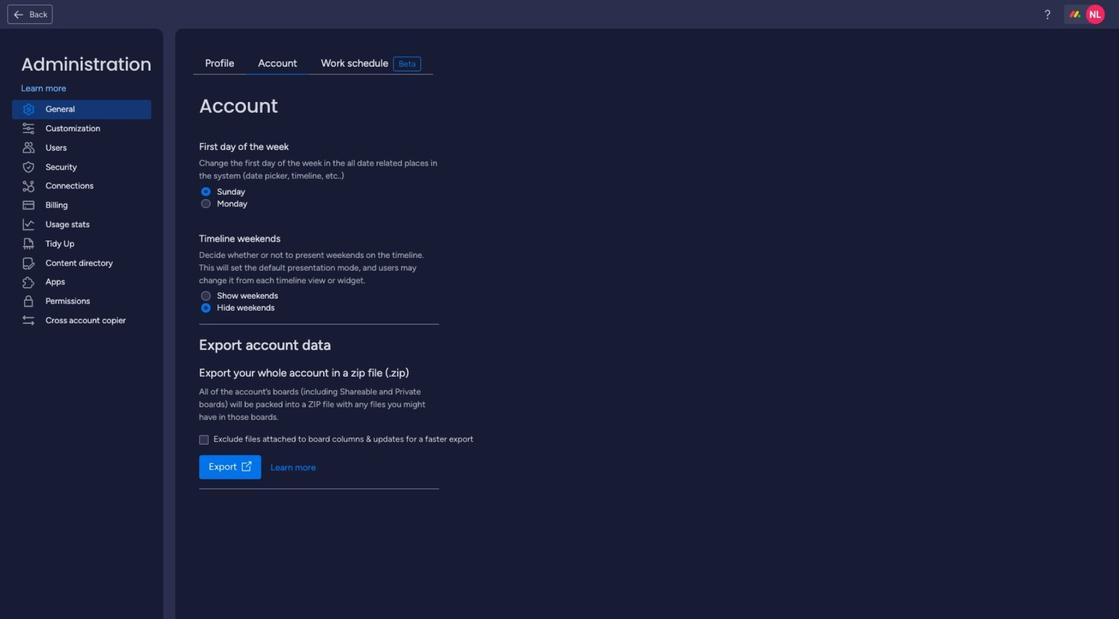 Task type: vqa. For each thing, say whether or not it's contained in the screenshot.
"v2 export" icon
yes



Task type: describe. For each thing, give the bounding box(es) containing it.
v2 export image
[[242, 462, 252, 472]]

noah lott image
[[1087, 5, 1106, 24]]

back to workspace image
[[13, 8, 25, 20]]



Task type: locate. For each thing, give the bounding box(es) containing it.
help image
[[1042, 8, 1054, 20]]



